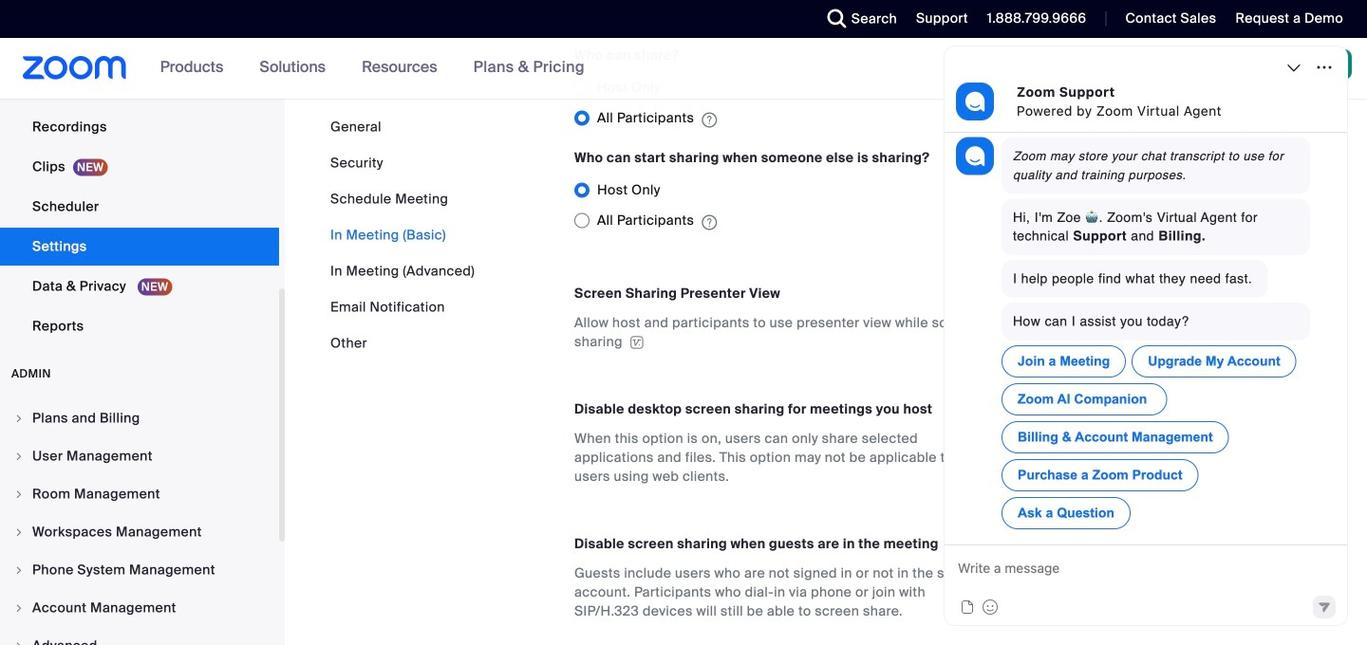 Task type: vqa. For each thing, say whether or not it's contained in the screenshot.
Zoom Logo
yes



Task type: locate. For each thing, give the bounding box(es) containing it.
1 menu item from the top
[[0, 401, 279, 437]]

right image
[[13, 413, 25, 425], [13, 603, 25, 615], [13, 641, 25, 646]]

option group
[[575, 73, 1002, 133], [575, 175, 1002, 236]]

2 right image from the top
[[13, 489, 25, 501]]

right image
[[13, 451, 25, 463], [13, 489, 25, 501], [13, 527, 25, 539], [13, 565, 25, 577]]

1 vertical spatial option group
[[575, 175, 1002, 236]]

2 vertical spatial right image
[[13, 641, 25, 646]]

2 menu item from the top
[[0, 439, 279, 475]]

0 vertical spatial right image
[[13, 413, 25, 425]]

4 right image from the top
[[13, 565, 25, 577]]

1 vertical spatial right image
[[13, 603, 25, 615]]

4 menu item from the top
[[0, 515, 279, 551]]

3 right image from the top
[[13, 641, 25, 646]]

right image for first menu item
[[13, 413, 25, 425]]

support version for screen sharing presenter view image
[[628, 336, 647, 350]]

1 right image from the top
[[13, 413, 25, 425]]

1 option group from the top
[[575, 73, 1002, 133]]

menu bar
[[331, 118, 475, 353]]

2 right image from the top
[[13, 603, 25, 615]]

3 menu item from the top
[[0, 477, 279, 513]]

3 right image from the top
[[13, 527, 25, 539]]

product information navigation
[[146, 38, 599, 99]]

learn more about all participants image
[[702, 111, 717, 129]]

banner
[[0, 38, 1368, 100]]

learn more about all participants image
[[702, 214, 717, 231]]

5 menu item from the top
[[0, 553, 279, 589]]

0 vertical spatial option group
[[575, 73, 1002, 133]]

meetings navigation
[[970, 38, 1368, 100]]

application
[[575, 314, 985, 352]]

menu item
[[0, 401, 279, 437], [0, 439, 279, 475], [0, 477, 279, 513], [0, 515, 279, 551], [0, 553, 279, 589], [0, 591, 279, 627], [0, 629, 279, 646]]



Task type: describe. For each thing, give the bounding box(es) containing it.
personal menu menu
[[0, 0, 279, 348]]

right image for 7th menu item from the top of the admin menu "menu"
[[13, 641, 25, 646]]

zoom logo image
[[23, 56, 127, 80]]

6 menu item from the top
[[0, 591, 279, 627]]

right image for 2nd menu item from the bottom of the admin menu "menu"
[[13, 603, 25, 615]]

7 menu item from the top
[[0, 629, 279, 646]]

admin menu menu
[[0, 401, 279, 646]]

2 option group from the top
[[575, 175, 1002, 236]]

side navigation navigation
[[0, 0, 285, 646]]

1 right image from the top
[[13, 451, 25, 463]]



